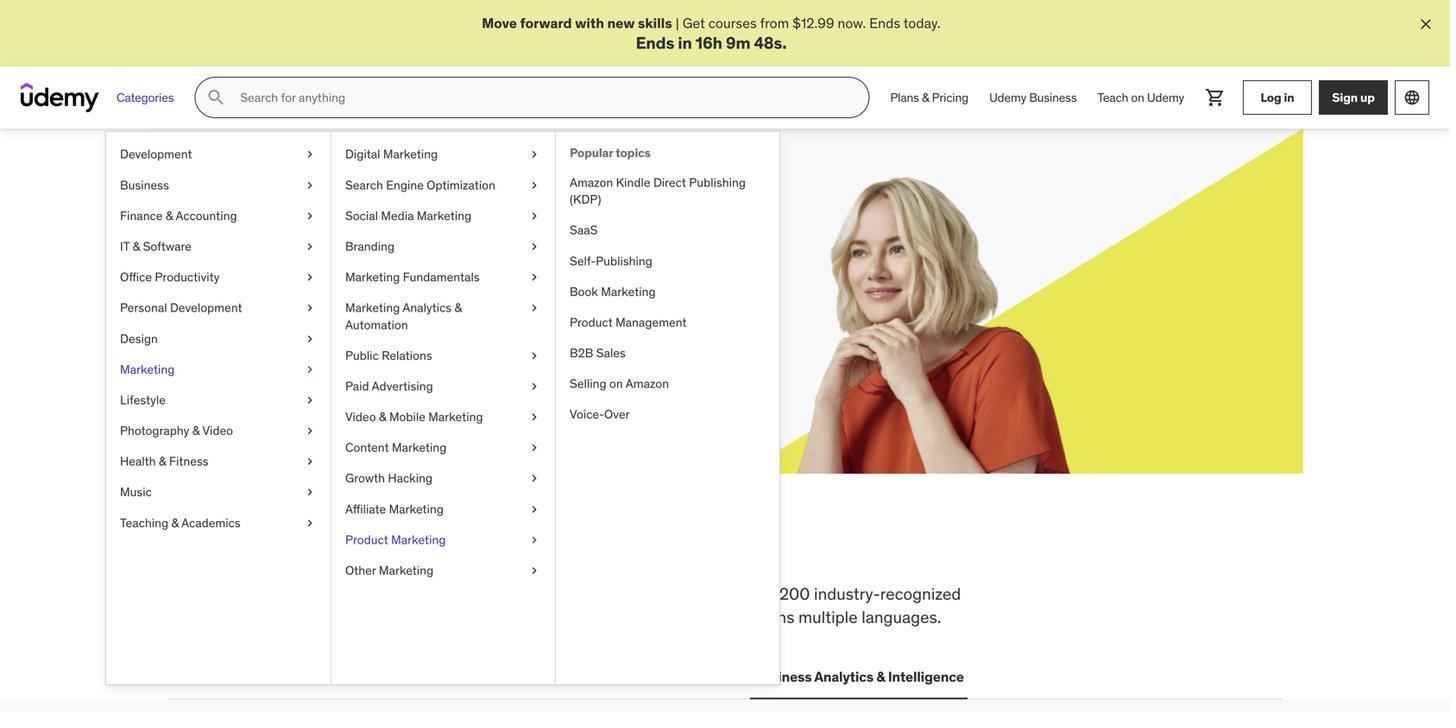 Task type: vqa. For each thing, say whether or not it's contained in the screenshot.
planning
no



Task type: describe. For each thing, give the bounding box(es) containing it.
log in
[[1261, 90, 1295, 105]]

& for mobile
[[379, 409, 387, 425]]

affiliate marketing link
[[332, 494, 555, 525]]

teach on udemy
[[1098, 90, 1185, 105]]

for for workplace
[[720, 584, 741, 605]]

workplace
[[290, 584, 366, 605]]

categories button
[[106, 77, 184, 118]]

marketing down video & mobile marketing
[[392, 440, 447, 456]]

log in link
[[1244, 80, 1313, 115]]

sales
[[597, 345, 626, 361]]

move forward with new skills | get courses from $12.99 now. ends today. ends in 16h 9m 48s .
[[482, 14, 941, 53]]

music link
[[106, 477, 331, 508]]

xsmall image for teaching & academics
[[303, 515, 317, 532]]

marketing analytics & automation
[[345, 300, 462, 333]]

udemy business link
[[979, 77, 1088, 118]]

productivity
[[155, 270, 220, 285]]

office productivity link
[[106, 262, 331, 293]]

plans & pricing link
[[880, 77, 979, 118]]

marketing down branding
[[345, 270, 400, 285]]

intelligence
[[889, 668, 964, 686]]

forward
[[520, 14, 572, 32]]

1 as from the left
[[473, 247, 487, 264]]

self-publishing link
[[556, 246, 780, 277]]

pricing
[[932, 90, 969, 105]]

health & fitness
[[120, 454, 209, 469]]

analytics for marketing
[[403, 300, 452, 316]]

digital marketing
[[345, 147, 438, 162]]

xsmall image for marketing analytics & automation
[[528, 300, 541, 317]]

|
[[676, 14, 680, 32]]

industry-
[[814, 584, 881, 605]]

200
[[780, 584, 810, 605]]

publishing inside amazon kindle direct publishing (kdp)
[[689, 175, 746, 190]]

$12.99.
[[230, 266, 275, 284]]

accounting
[[176, 208, 237, 224]]

sale
[[278, 266, 305, 284]]

shopping cart with 0 items image
[[1206, 87, 1226, 108]]

popular topics
[[570, 145, 651, 161]]

xsmall image for digital marketing
[[528, 146, 541, 163]]

1 horizontal spatial ends
[[870, 14, 901, 32]]

today. inside move forward with new skills | get courses from $12.99 now. ends today. ends in 16h 9m 48s .
[[904, 14, 941, 32]]

design link
[[106, 324, 331, 354]]

business analytics & intelligence
[[754, 668, 964, 686]]

development link
[[106, 139, 331, 170]]

one
[[584, 527, 646, 572]]

Search for anything text field
[[237, 83, 848, 112]]

xsmall image for search engine optimization
[[528, 177, 541, 194]]

finance & accounting
[[120, 208, 237, 224]]

xsmall image for affiliate marketing
[[528, 501, 541, 518]]

xsmall image for other marketing
[[528, 563, 541, 580]]

xsmall image for marketing fundamentals
[[528, 269, 541, 286]]

academics
[[181, 515, 241, 531]]

& for software
[[133, 239, 140, 254]]

all
[[168, 527, 218, 572]]

personal development
[[120, 300, 242, 316]]

product marketing link
[[332, 525, 555, 556]]

skills for your future expand your potential with a course for as little as $12.99. sale ends today.
[[230, 204, 535, 284]]

personal
[[120, 300, 167, 316]]

growth
[[345, 471, 385, 486]]

2 vertical spatial in
[[544, 527, 577, 572]]

relations
[[382, 348, 432, 363]]

get
[[683, 14, 705, 32]]

prep
[[622, 584, 656, 605]]

development
[[620, 607, 716, 628]]

close image
[[1418, 16, 1435, 33]]

digital marketing link
[[332, 139, 555, 170]]

0 horizontal spatial ends
[[636, 32, 675, 53]]

health
[[120, 454, 156, 469]]

1 horizontal spatial video
[[345, 409, 376, 425]]

critical
[[237, 584, 286, 605]]

today. inside skills for your future expand your potential with a course for as little as $12.99. sale ends today.
[[341, 266, 378, 284]]

video & mobile marketing
[[345, 409, 483, 425]]

a
[[397, 247, 404, 264]]

affiliate
[[345, 502, 386, 517]]

xsmall image for video & mobile marketing
[[528, 409, 541, 426]]

amazon inside amazon kindle direct publishing (kdp)
[[570, 175, 613, 190]]

product for product marketing
[[345, 532, 388, 548]]

selling on amazon
[[570, 376, 669, 392]]

engine
[[386, 177, 424, 193]]

xsmall image for photography & video
[[303, 423, 317, 440]]

popular
[[570, 145, 613, 161]]

public relations link
[[332, 341, 555, 371]]

well-
[[426, 607, 462, 628]]

plans
[[891, 90, 920, 105]]

certifications
[[325, 668, 412, 686]]

professional
[[527, 607, 616, 628]]

xsmall image for music
[[303, 484, 317, 501]]

our
[[271, 607, 295, 628]]

it for it certifications
[[310, 668, 322, 686]]

fitness
[[169, 454, 209, 469]]

public
[[345, 348, 379, 363]]

udemy inside 'link'
[[990, 90, 1027, 105]]

branding
[[345, 239, 395, 254]]

xsmall image for design
[[303, 331, 317, 347]]

paid
[[345, 379, 369, 394]]

teaching & academics
[[120, 515, 241, 531]]

log
[[1261, 90, 1282, 105]]

xsmall image for it & software
[[303, 238, 317, 255]]

marketing down "search engine optimization" link
[[417, 208, 472, 224]]

sign up
[[1333, 90, 1375, 105]]

xsmall image for business
[[303, 177, 317, 194]]

amazon kindle direct publishing (kdp) link
[[556, 168, 780, 215]]

communication button
[[627, 657, 736, 698]]

photography & video
[[120, 423, 233, 439]]

to
[[410, 584, 425, 605]]

marketing up to
[[379, 563, 434, 579]]

self-
[[570, 253, 596, 269]]

other
[[345, 563, 376, 579]]

lifestyle link
[[106, 385, 331, 416]]

mobile
[[389, 409, 426, 425]]

xsmall image for paid advertising
[[528, 378, 541, 395]]

development for personal
[[170, 300, 242, 316]]

topics
[[616, 145, 651, 161]]

on for udemy
[[1132, 90, 1145, 105]]

other marketing link
[[332, 556, 555, 586]]

management
[[616, 315, 687, 330]]

& for fitness
[[159, 454, 166, 469]]

lifestyle
[[120, 392, 166, 408]]

saas
[[570, 223, 598, 238]]

content marketing link
[[332, 433, 555, 464]]

marketing inside marketing analytics & automation
[[345, 300, 400, 316]]

over
[[744, 584, 776, 605]]

business analytics & intelligence button
[[750, 657, 968, 698]]

xsmall image for branding
[[528, 238, 541, 255]]

spans
[[752, 607, 795, 628]]

design
[[120, 331, 158, 347]]

teach
[[1098, 90, 1129, 105]]



Task type: locate. For each thing, give the bounding box(es) containing it.
2 udemy from the left
[[1148, 90, 1185, 105]]

& down marketing fundamentals link
[[455, 300, 462, 316]]

affiliate marketing
[[345, 502, 444, 517]]

marketing link
[[106, 354, 331, 385]]

on right teach
[[1132, 90, 1145, 105]]

1 vertical spatial analytics
[[815, 668, 874, 686]]

0 horizontal spatial it
[[120, 239, 130, 254]]

over
[[605, 407, 630, 423]]

business for business
[[120, 177, 169, 193]]

marketing down paid advertising "link"
[[429, 409, 483, 425]]

0 vertical spatial amazon
[[570, 175, 613, 190]]

in inside the log in link
[[1285, 90, 1295, 105]]

on for amazon
[[610, 376, 623, 392]]

xsmall image for content marketing
[[528, 440, 541, 457]]

it up the office
[[120, 239, 130, 254]]

xsmall image for public relations
[[528, 347, 541, 364]]

xsmall image inside video & mobile marketing link
[[528, 409, 541, 426]]

0 vertical spatial product
[[570, 315, 613, 330]]

marketing down hacking at the left
[[389, 502, 444, 517]]

0 horizontal spatial analytics
[[403, 300, 452, 316]]

1 horizontal spatial business
[[754, 668, 812, 686]]

2 vertical spatial development
[[203, 668, 289, 686]]

1 udemy from the left
[[990, 90, 1027, 105]]

xsmall image inside photography & video link
[[303, 423, 317, 440]]

& inside "link"
[[166, 208, 173, 224]]

skills inside covering critical workplace skills to technical topics, including prep content for over 200 industry-recognized certifications, our catalog supports well-rounded professional development and spans multiple languages.
[[370, 584, 406, 605]]

0 vertical spatial your
[[358, 204, 420, 240]]

1 vertical spatial amazon
[[626, 376, 669, 392]]

0 horizontal spatial udemy
[[990, 90, 1027, 105]]

video & mobile marketing link
[[332, 402, 555, 433]]

product
[[570, 315, 613, 330], [345, 532, 388, 548]]

0 vertical spatial in
[[678, 32, 692, 53]]

teaching
[[120, 515, 168, 531]]

1 horizontal spatial analytics
[[815, 668, 874, 686]]

0 vertical spatial analytics
[[403, 300, 452, 316]]

0 horizontal spatial with
[[367, 247, 393, 264]]

xsmall image
[[528, 146, 541, 163], [528, 208, 541, 225], [303, 238, 317, 255], [528, 238, 541, 255], [303, 331, 317, 347], [528, 409, 541, 426], [303, 423, 317, 440], [528, 440, 541, 457], [528, 532, 541, 549]]

up
[[1361, 90, 1375, 105]]

analytics inside button
[[815, 668, 874, 686]]

publishing
[[689, 175, 746, 190], [596, 253, 653, 269]]

xsmall image inside finance & accounting "link"
[[303, 208, 317, 225]]

content
[[660, 584, 716, 605]]

& right plans
[[922, 90, 930, 105]]

ends
[[870, 14, 901, 32], [636, 32, 675, 53]]

xsmall image for lifestyle
[[303, 392, 317, 409]]

xsmall image inside paid advertising "link"
[[528, 378, 541, 395]]

with left a
[[367, 247, 393, 264]]

xsmall image for marketing
[[303, 361, 317, 378]]

web development
[[171, 668, 289, 686]]

xsmall image inside digital marketing link
[[528, 146, 541, 163]]

video
[[345, 409, 376, 425], [202, 423, 233, 439]]

including
[[551, 584, 618, 605]]

analytics for business
[[815, 668, 874, 686]]

0 horizontal spatial your
[[280, 247, 306, 264]]

skills up supports
[[370, 584, 406, 605]]

in inside move forward with new skills | get courses from $12.99 now. ends today. ends in 16h 9m 48s .
[[678, 32, 692, 53]]

0 vertical spatial publishing
[[689, 175, 746, 190]]

& left intelligence
[[877, 668, 886, 686]]

xsmall image inside marketing fundamentals link
[[528, 269, 541, 286]]

for up fundamentals
[[452, 247, 469, 264]]

xsmall image inside other marketing link
[[528, 563, 541, 580]]

today. right now.
[[904, 14, 941, 32]]

1 horizontal spatial on
[[1132, 90, 1145, 105]]

xsmall image inside "public relations" link
[[528, 347, 541, 364]]

business up finance
[[120, 177, 169, 193]]

1 horizontal spatial udemy
[[1148, 90, 1185, 105]]

paid advertising link
[[332, 371, 555, 402]]

0 vertical spatial for
[[312, 204, 353, 240]]

.
[[783, 32, 787, 53]]

0 horizontal spatial today.
[[341, 266, 378, 284]]

udemy left shopping cart with 0 items image
[[1148, 90, 1185, 105]]

product marketing
[[345, 532, 446, 548]]

self-publishing
[[570, 253, 653, 269]]

$12.99
[[793, 14, 835, 32]]

covering
[[168, 584, 233, 605]]

0 horizontal spatial product
[[345, 532, 388, 548]]

0 horizontal spatial for
[[312, 204, 353, 240]]

it for it & software
[[120, 239, 130, 254]]

0 vertical spatial with
[[575, 14, 605, 32]]

social
[[345, 208, 378, 224]]

health & fitness link
[[106, 447, 331, 477]]

skills up workplace
[[286, 527, 379, 572]]

1 horizontal spatial today.
[[904, 14, 941, 32]]

finance
[[120, 208, 163, 224]]

udemy
[[990, 90, 1027, 105], [1148, 90, 1185, 105]]

it left certifications
[[310, 668, 322, 686]]

xsmall image inside health & fitness 'link'
[[303, 454, 317, 470]]

amazon
[[570, 175, 613, 190], [626, 376, 669, 392]]

as left the little
[[473, 247, 487, 264]]

0 vertical spatial skills
[[638, 14, 672, 32]]

1 vertical spatial in
[[1285, 90, 1295, 105]]

analytics
[[403, 300, 452, 316], [815, 668, 874, 686]]

1 vertical spatial publishing
[[596, 253, 653, 269]]

advertising
[[372, 379, 433, 394]]

1 vertical spatial your
[[280, 247, 306, 264]]

xsmall image inside product marketing link
[[528, 532, 541, 549]]

content
[[345, 440, 389, 456]]

xsmall image inside design link
[[303, 331, 317, 347]]

book
[[570, 284, 598, 300]]

0 horizontal spatial on
[[610, 376, 623, 392]]

development inside button
[[203, 668, 289, 686]]

development down categories dropdown button
[[120, 147, 192, 162]]

xsmall image inside "lifestyle" link
[[303, 392, 317, 409]]

submit search image
[[206, 87, 227, 108]]

xsmall image for development
[[303, 146, 317, 163]]

1 vertical spatial today.
[[341, 266, 378, 284]]

business for business analytics & intelligence
[[754, 668, 812, 686]]

in up including at the bottom left of page
[[544, 527, 577, 572]]

with inside move forward with new skills | get courses from $12.99 now. ends today. ends in 16h 9m 48s .
[[575, 14, 605, 32]]

0 vertical spatial today.
[[904, 14, 941, 32]]

data science button
[[522, 657, 613, 698]]

place
[[652, 527, 742, 572]]

1 horizontal spatial amazon
[[626, 376, 669, 392]]

product down the affiliate
[[345, 532, 388, 548]]

social media marketing
[[345, 208, 472, 224]]

1 horizontal spatial product
[[570, 315, 613, 330]]

public relations
[[345, 348, 432, 363]]

1 horizontal spatial your
[[358, 204, 420, 240]]

marketing up engine
[[383, 147, 438, 162]]

2 horizontal spatial business
[[1030, 90, 1077, 105]]

(kdp)
[[570, 192, 601, 207]]

analytics down multiple
[[815, 668, 874, 686]]

it inside button
[[310, 668, 322, 686]]

0 horizontal spatial publishing
[[596, 253, 653, 269]]

publishing up book marketing
[[596, 253, 653, 269]]

marketing up lifestyle
[[120, 362, 175, 377]]

business left teach
[[1030, 90, 1077, 105]]

for up potential
[[312, 204, 353, 240]]

leadership
[[433, 668, 505, 686]]

search engine optimization link
[[332, 170, 555, 201]]

as right the little
[[521, 247, 535, 264]]

development right web
[[203, 668, 289, 686]]

topics,
[[499, 584, 548, 605]]

other marketing
[[345, 563, 434, 579]]

development down office productivity link
[[170, 300, 242, 316]]

xsmall image inside "search engine optimization" link
[[528, 177, 541, 194]]

xsmall image for office productivity
[[303, 269, 317, 286]]

personal development link
[[106, 293, 331, 324]]

0 horizontal spatial amazon
[[570, 175, 613, 190]]

xsmall image for product marketing
[[528, 532, 541, 549]]

course
[[407, 247, 449, 264]]

& for academics
[[171, 515, 179, 531]]

& inside button
[[877, 668, 886, 686]]

xsmall image for personal development
[[303, 300, 317, 317]]

xsmall image inside music link
[[303, 484, 317, 501]]

technical
[[429, 584, 495, 605]]

business inside 'link'
[[1030, 90, 1077, 105]]

1 horizontal spatial in
[[678, 32, 692, 53]]

& up the office
[[133, 239, 140, 254]]

amazon up (kdp)
[[570, 175, 613, 190]]

plans & pricing
[[891, 90, 969, 105]]

development for web
[[203, 668, 289, 686]]

product up b2b sales
[[570, 315, 613, 330]]

1 vertical spatial product
[[345, 532, 388, 548]]

xsmall image inside "content marketing" link
[[528, 440, 541, 457]]

web development button
[[168, 657, 293, 698]]

1 vertical spatial with
[[367, 247, 393, 264]]

book marketing link
[[556, 277, 780, 307]]

xsmall image inside marketing analytics & automation link
[[528, 300, 541, 317]]

optimization
[[427, 177, 496, 193]]

xsmall image inside the development link
[[303, 146, 317, 163]]

for inside covering critical workplace skills to technical topics, including prep content for over 200 industry-recognized certifications, our catalog supports well-rounded professional development and spans multiple languages.
[[720, 584, 741, 605]]

1 vertical spatial business
[[120, 177, 169, 193]]

2 vertical spatial business
[[754, 668, 812, 686]]

udemy image
[[21, 83, 99, 112]]

multiple
[[799, 607, 858, 628]]

0 vertical spatial on
[[1132, 90, 1145, 105]]

potential
[[309, 247, 364, 264]]

business link
[[106, 170, 331, 201]]

xsmall image inside business link
[[303, 177, 317, 194]]

xsmall image inside branding link
[[528, 238, 541, 255]]

marketing fundamentals link
[[332, 262, 555, 293]]

in right log
[[1285, 90, 1295, 105]]

on right selling at bottom
[[610, 376, 623, 392]]

marketing up automation
[[345, 300, 400, 316]]

& for video
[[192, 423, 200, 439]]

amazon kindle direct publishing (kdp)
[[570, 175, 746, 207]]

1 vertical spatial on
[[610, 376, 623, 392]]

in down |
[[678, 32, 692, 53]]

2 as from the left
[[521, 247, 535, 264]]

move
[[482, 14, 517, 32]]

xsmall image inside personal development link
[[303, 300, 317, 317]]

it certifications button
[[307, 657, 416, 698]]

video down "lifestyle" link
[[202, 423, 233, 439]]

xsmall image for finance & accounting
[[303, 208, 317, 225]]

today. down branding
[[341, 266, 378, 284]]

publishing right direct
[[689, 175, 746, 190]]

finance & accounting link
[[106, 201, 331, 231]]

product marketing element
[[555, 132, 780, 685]]

media
[[381, 208, 414, 224]]

0 horizontal spatial video
[[202, 423, 233, 439]]

product management
[[570, 315, 687, 330]]

product for product management
[[570, 315, 613, 330]]

publishing inside self-publishing "link"
[[596, 253, 653, 269]]

ends
[[308, 266, 338, 284]]

1 horizontal spatial with
[[575, 14, 605, 32]]

2 vertical spatial for
[[720, 584, 741, 605]]

marketing up product management
[[601, 284, 656, 300]]

& inside marketing analytics & automation
[[455, 300, 462, 316]]

xsmall image inside affiliate marketing link
[[528, 501, 541, 518]]

business
[[1030, 90, 1077, 105], [120, 177, 169, 193], [754, 668, 812, 686]]

amazon down b2b sales link
[[626, 376, 669, 392]]

for up and
[[720, 584, 741, 605]]

0 vertical spatial business
[[1030, 90, 1077, 105]]

& for accounting
[[166, 208, 173, 224]]

2 horizontal spatial in
[[1285, 90, 1295, 105]]

b2b
[[570, 345, 594, 361]]

udemy business
[[990, 90, 1077, 105]]

xsmall image inside social media marketing link
[[528, 208, 541, 225]]

for for your
[[452, 247, 469, 264]]

& left mobile
[[379, 409, 387, 425]]

xsmall image inside the teaching & academics 'link'
[[303, 515, 317, 532]]

languages.
[[862, 607, 942, 628]]

leadership button
[[430, 657, 508, 698]]

certifications,
[[168, 607, 267, 628]]

search
[[345, 177, 383, 193]]

direct
[[654, 175, 686, 190]]

on inside product marketing element
[[610, 376, 623, 392]]

skills left |
[[638, 14, 672, 32]]

xsmall image inside it & software link
[[303, 238, 317, 255]]

xsmall image inside growth hacking link
[[528, 470, 541, 487]]

selling
[[570, 376, 607, 392]]

skills inside move forward with new skills | get courses from $12.99 now. ends today. ends in 16h 9m 48s .
[[638, 14, 672, 32]]

xsmall image inside office productivity link
[[303, 269, 317, 286]]

marketing down affiliate marketing
[[391, 532, 446, 548]]

1 vertical spatial skills
[[286, 527, 379, 572]]

& for pricing
[[922, 90, 930, 105]]

0 vertical spatial development
[[120, 147, 192, 162]]

udemy right pricing
[[990, 90, 1027, 105]]

growth hacking link
[[332, 464, 555, 494]]

business inside button
[[754, 668, 812, 686]]

xsmall image
[[303, 146, 317, 163], [303, 177, 317, 194], [528, 177, 541, 194], [303, 208, 317, 225], [303, 269, 317, 286], [528, 269, 541, 286], [303, 300, 317, 317], [528, 300, 541, 317], [528, 347, 541, 364], [303, 361, 317, 378], [528, 378, 541, 395], [303, 392, 317, 409], [303, 454, 317, 470], [528, 470, 541, 487], [303, 484, 317, 501], [528, 501, 541, 518], [303, 515, 317, 532], [528, 563, 541, 580]]

with inside skills for your future expand your potential with a course for as little as $12.99. sale ends today.
[[367, 247, 393, 264]]

amazon inside selling on amazon link
[[626, 376, 669, 392]]

1 vertical spatial development
[[170, 300, 242, 316]]

business down spans
[[754, 668, 812, 686]]

choose a language image
[[1404, 89, 1421, 106]]

xsmall image for growth hacking
[[528, 470, 541, 487]]

2 vertical spatial skills
[[370, 584, 406, 605]]

1 horizontal spatial for
[[452, 247, 469, 264]]

0 horizontal spatial as
[[473, 247, 487, 264]]

1 horizontal spatial it
[[310, 668, 322, 686]]

with left new
[[575, 14, 605, 32]]

xsmall image for social media marketing
[[528, 208, 541, 225]]

xsmall image for health & fitness
[[303, 454, 317, 470]]

0 vertical spatial it
[[120, 239, 130, 254]]

need
[[454, 527, 537, 572]]

& right teaching
[[171, 515, 179, 531]]

science
[[558, 668, 610, 686]]

as
[[473, 247, 487, 264], [521, 247, 535, 264]]

1 horizontal spatial publishing
[[689, 175, 746, 190]]

you
[[386, 527, 448, 572]]

it & software
[[120, 239, 192, 254]]

it & software link
[[106, 231, 331, 262]]

2 horizontal spatial for
[[720, 584, 741, 605]]

0 horizontal spatial business
[[120, 177, 169, 193]]

1 horizontal spatial as
[[521, 247, 535, 264]]

now.
[[838, 14, 866, 32]]

analytics down fundamentals
[[403, 300, 452, 316]]

xsmall image inside marketing link
[[303, 361, 317, 378]]

and
[[720, 607, 748, 628]]

video down paid
[[345, 409, 376, 425]]

0 horizontal spatial in
[[544, 527, 577, 572]]

16h 9m 48s
[[696, 32, 783, 53]]

& right the health
[[159, 454, 166, 469]]

skills
[[230, 204, 307, 240]]

1 vertical spatial it
[[310, 668, 322, 686]]

analytics inside marketing analytics & automation
[[403, 300, 452, 316]]

1 vertical spatial for
[[452, 247, 469, 264]]

& up fitness
[[192, 423, 200, 439]]

photography & video link
[[106, 416, 331, 447]]

& right finance
[[166, 208, 173, 224]]



